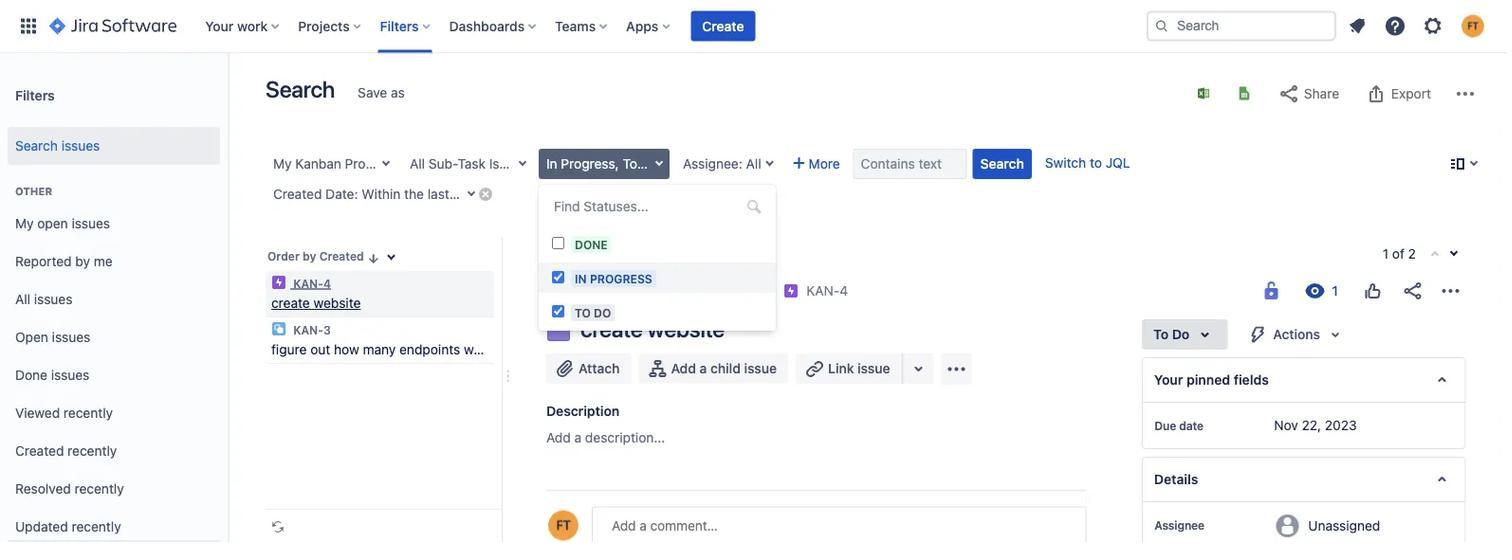 Task type: describe. For each thing, give the bounding box(es) containing it.
done for done
[[575, 238, 608, 251]]

a for description...
[[574, 430, 582, 446]]

1 horizontal spatial do
[[641, 156, 658, 172]]

issues right the open
[[72, 216, 110, 232]]

save
[[358, 85, 387, 101]]

updated
[[15, 519, 68, 535]]

my open issues
[[15, 216, 110, 232]]

filters inside dropdown button
[[380, 18, 419, 34]]

apps
[[626, 18, 659, 34]]

link issue
[[828, 361, 890, 377]]

switch to jql link
[[1045, 155, 1130, 171]]

all issues link
[[8, 281, 220, 319]]

details
[[1154, 472, 1198, 488]]

your pinned fields element
[[1142, 358, 1465, 403]]

not available - this is the first issue image
[[1427, 248, 1443, 263]]

nov
[[1274, 418, 1298, 433]]

search issues group
[[8, 121, 220, 171]]

viewed recently
[[15, 406, 113, 421]]

0 horizontal spatial to
[[575, 306, 591, 319]]

issues for all issues
[[34, 292, 72, 307]]

1 issue from the left
[[744, 361, 777, 377]]

more button
[[786, 149, 848, 179]]

details element
[[1142, 457, 1465, 503]]

my kanban project inside dropdown button
[[273, 156, 388, 172]]

dashboards
[[449, 18, 525, 34]]

0 horizontal spatial 4
[[323, 277, 331, 290]]

reported by me
[[15, 254, 113, 269]]

more
[[809, 156, 840, 172]]

date
[[1179, 419, 1203, 432]]

my open issues link
[[8, 205, 220, 243]]

vote options: no one has voted for this issue yet. image
[[1361, 280, 1384, 303]]

my for my open issues link
[[15, 216, 34, 232]]

add app image
[[945, 358, 968, 381]]

appswitcher icon image
[[17, 15, 40, 37]]

created recently link
[[8, 432, 220, 470]]

2023
[[1324, 418, 1356, 433]]

2 horizontal spatial all
[[746, 156, 761, 172]]

create
[[702, 18, 744, 34]]

your work
[[205, 18, 268, 34]]

open issues
[[15, 330, 90, 345]]

jql
[[1106, 155, 1130, 171]]

1 horizontal spatial create website
[[580, 316, 725, 342]]

resolved recently
[[15, 481, 124, 497]]

edit color, purple selected image
[[547, 319, 570, 341]]

1
[[1383, 246, 1389, 262]]

attach
[[579, 361, 620, 377]]

reported
[[15, 254, 72, 269]]

in progress,                                 to do
[[546, 156, 658, 172]]

0 horizontal spatial create website
[[271, 295, 361, 311]]

settings image
[[1422, 15, 1444, 37]]

link
[[828, 361, 854, 377]]

attach button
[[546, 354, 631, 384]]

child issues
[[546, 498, 623, 514]]

other group
[[8, 165, 220, 543]]

child
[[546, 498, 579, 514]]

recently for updated recently
[[72, 519, 121, 535]]

0 horizontal spatial filters
[[15, 87, 55, 103]]

issues for done issues
[[51, 368, 90, 383]]

kan-3
[[290, 323, 331, 337]]

0 horizontal spatial website
[[314, 295, 361, 311]]

search for search issues
[[15, 138, 58, 154]]

order by created
[[267, 250, 364, 263]]

export button
[[1355, 79, 1441, 109]]

kanban inside dropdown button
[[295, 156, 341, 172]]

switch to jql
[[1045, 155, 1130, 171]]

to do inside dropdown button
[[1153, 327, 1189, 342]]

description
[[546, 404, 620, 419]]

add for add a child issue
[[671, 361, 696, 377]]

search issues link
[[8, 127, 220, 165]]

updated recently
[[15, 519, 121, 535]]

2 vertical spatial my
[[642, 283, 660, 299]]

link issue button
[[796, 354, 903, 384]]

assignee pin to top image
[[1208, 518, 1223, 533]]

copy link to issue image
[[844, 283, 859, 298]]

primary element
[[11, 0, 1147, 53]]

profile image of funky town image
[[548, 511, 579, 541]]

export
[[1391, 86, 1431, 101]]

subtask image
[[271, 322, 286, 337]]

0 vertical spatial to do
[[575, 306, 611, 319]]

add a child issue button
[[639, 354, 788, 384]]

all sub-task issue types,                                 epic
[[410, 156, 595, 172]]

all for all sub-task issue types,                                 epic
[[410, 156, 425, 172]]

1 horizontal spatial kan-4
[[806, 283, 848, 299]]

days
[[522, 186, 551, 202]]

my for the my kanban project dropdown button
[[273, 156, 292, 172]]

kan- for create website
[[293, 277, 323, 290]]

in progress,                                 to do button
[[539, 149, 670, 179]]

teams button
[[549, 11, 615, 41]]

recently for resolved recently
[[75, 481, 124, 497]]

to
[[1090, 155, 1102, 171]]

my kanban project button
[[266, 149, 396, 179]]

banner containing your work
[[0, 0, 1507, 53]]

default image
[[746, 199, 762, 214]]

actions image
[[1439, 280, 1462, 303]]

0 vertical spatial create
[[271, 295, 310, 311]]

help image
[[1384, 15, 1407, 37]]

unassigned
[[1308, 518, 1380, 534]]

projects for projects link at bottom
[[546, 283, 596, 299]]

0 horizontal spatial do
[[594, 306, 611, 319]]

your profile and settings image
[[1462, 15, 1484, 37]]

order by created link
[[266, 245, 383, 267]]

actions button
[[1235, 320, 1358, 350]]

your pinned fields
[[1154, 372, 1269, 388]]

1 horizontal spatial epic image
[[784, 284, 799, 299]]

resolved recently link
[[8, 470, 220, 508]]

due date unpin image
[[1207, 418, 1222, 433]]

to do button
[[1142, 320, 1227, 350]]

1 vertical spatial my kanban project
[[642, 283, 757, 299]]

1 vertical spatial 2
[[1408, 246, 1416, 262]]

create button
[[691, 11, 755, 41]]

kan- left the copy link to issue icon
[[806, 283, 840, 299]]

all issues
[[15, 292, 72, 307]]



Task type: locate. For each thing, give the bounding box(es) containing it.
0 vertical spatial do
[[641, 156, 658, 172]]

projects up edit color, purple selected image
[[546, 283, 596, 299]]

by right order
[[303, 250, 316, 263]]

recently for viewed recently
[[63, 406, 113, 421]]

issues for search issues
[[61, 138, 100, 154]]

1 horizontal spatial a
[[700, 361, 707, 377]]

switch
[[1045, 155, 1086, 171]]

created
[[273, 186, 322, 202], [319, 250, 364, 263], [15, 443, 64, 459]]

to do
[[575, 306, 611, 319], [1153, 327, 1189, 342]]

project inside dropdown button
[[345, 156, 388, 172]]

save as
[[358, 85, 405, 101]]

1 horizontal spatial all
[[410, 156, 425, 172]]

next issue 'kan-3' ( type 'j' ) image
[[1446, 247, 1462, 262]]

add left child
[[671, 361, 696, 377]]

1 vertical spatial projects
[[546, 283, 596, 299]]

filters
[[380, 18, 419, 34], [15, 87, 55, 103]]

in left epic
[[546, 156, 557, 172]]

in progress
[[575, 272, 652, 285]]

0 horizontal spatial epic image
[[271, 275, 286, 290]]

search inside button
[[980, 156, 1024, 172]]

search down projects popup button
[[266, 76, 335, 102]]

recently for created recently
[[68, 443, 117, 459]]

issues
[[61, 138, 100, 154], [72, 216, 110, 232], [34, 292, 72, 307], [52, 330, 90, 345], [51, 368, 90, 383], [582, 498, 623, 514]]

child
[[710, 361, 741, 377]]

4 right last
[[453, 186, 461, 202]]

due date
[[1154, 419, 1203, 432]]

share image
[[1401, 280, 1424, 303]]

your work button
[[199, 11, 287, 41]]

search image
[[1154, 18, 1169, 34]]

all left sub-
[[410, 156, 425, 172]]

1 vertical spatial your
[[1154, 372, 1183, 388]]

by left me
[[75, 254, 90, 269]]

within
[[362, 186, 401, 202]]

search issues
[[15, 138, 100, 154]]

progress,
[[561, 156, 619, 172]]

recently inside the created recently link
[[68, 443, 117, 459]]

save as button
[[348, 78, 414, 108]]

1 vertical spatial to do
[[1153, 327, 1189, 342]]

epic image down order
[[271, 275, 286, 290]]

2 horizontal spatial to
[[1153, 327, 1168, 342]]

open
[[37, 216, 68, 232]]

0 horizontal spatial create
[[271, 295, 310, 311]]

project
[[345, 156, 388, 172], [714, 283, 757, 299]]

2 vertical spatial created
[[15, 443, 64, 459]]

the
[[404, 186, 424, 202]]

done down open
[[15, 368, 47, 383]]

my kanban project up date:
[[273, 156, 388, 172]]

kan- up the out
[[293, 323, 323, 337]]

epic image left kan-4 link
[[784, 284, 799, 299]]

1 horizontal spatial your
[[1154, 372, 1183, 388]]

figure
[[271, 342, 307, 358]]

1 vertical spatial search
[[15, 138, 58, 154]]

kanban
[[295, 156, 341, 172], [664, 283, 710, 299]]

0 horizontal spatial add
[[546, 430, 571, 446]]

1 vertical spatial website
[[647, 316, 725, 342]]

my kanban project link
[[619, 280, 757, 303]]

my kanban project
[[273, 156, 388, 172], [642, 283, 757, 299]]

assignee
[[1154, 519, 1204, 532]]

1 horizontal spatial issue
[[858, 361, 890, 377]]

0 horizontal spatial by
[[75, 254, 90, 269]]

kanban right my kanban project image
[[664, 283, 710, 299]]

kan- for figure out how many endpoints we need
[[293, 323, 323, 337]]

my kanban project image
[[619, 284, 634, 299]]

a
[[700, 361, 707, 377], [574, 430, 582, 446]]

done inside other "group"
[[15, 368, 47, 383]]

1 horizontal spatial my
[[273, 156, 292, 172]]

all for all issues
[[15, 292, 30, 307]]

sub-
[[429, 156, 458, 172]]

projects right work
[[298, 18, 350, 34]]

to down projects link at bottom
[[575, 306, 591, 319]]

banner
[[0, 0, 1507, 53]]

do up pinned
[[1172, 327, 1189, 342]]

create website up kan-3
[[271, 295, 361, 311]]

2 vertical spatial do
[[1172, 327, 1189, 342]]

1 horizontal spatial by
[[303, 250, 316, 263]]

me
[[94, 254, 113, 269]]

add a description...
[[546, 430, 665, 446]]

description...
[[585, 430, 665, 446]]

small image
[[366, 251, 381, 266]]

issue right link
[[858, 361, 890, 377]]

0 horizontal spatial your
[[205, 18, 234, 34]]

0 horizontal spatial kan-4
[[290, 277, 331, 290]]

add a child issue
[[671, 361, 777, 377]]

issues right child
[[582, 498, 623, 514]]

2 left days
[[511, 186, 519, 202]]

all
[[410, 156, 425, 172], [746, 156, 761, 172], [15, 292, 30, 307]]

recently inside updated recently link
[[72, 519, 121, 535]]

recently inside resolved recently link
[[75, 481, 124, 497]]

assignee:
[[683, 156, 742, 172]]

0 vertical spatial kanban
[[295, 156, 341, 172]]

done up in progress
[[575, 238, 608, 251]]

recently up updated recently link
[[75, 481, 124, 497]]

a left child
[[700, 361, 707, 377]]

date:
[[325, 186, 358, 202]]

epic image
[[271, 275, 286, 290], [784, 284, 799, 299]]

1 vertical spatial project
[[714, 283, 757, 299]]

4
[[453, 186, 461, 202], [323, 277, 331, 290], [840, 283, 848, 299]]

issue right child
[[744, 361, 777, 377]]

remove criteria image
[[478, 186, 493, 202]]

1 horizontal spatial filters
[[380, 18, 419, 34]]

1 vertical spatial do
[[594, 306, 611, 319]]

4 down order by created link
[[323, 277, 331, 290]]

projects inside popup button
[[298, 18, 350, 34]]

0 horizontal spatial my kanban project
[[273, 156, 388, 172]]

work
[[237, 18, 268, 34]]

0 vertical spatial a
[[700, 361, 707, 377]]

filters button
[[374, 11, 438, 41]]

updated recently link
[[8, 508, 220, 543]]

0 vertical spatial search
[[266, 76, 335, 102]]

sidebar navigation image
[[207, 76, 248, 114]]

1 horizontal spatial in
[[575, 272, 587, 285]]

1 vertical spatial created
[[319, 250, 364, 263]]

open issues link
[[8, 319, 220, 357]]

issues up open issues at the bottom of page
[[34, 292, 72, 307]]

kan-4 link
[[806, 280, 848, 303]]

types,
[[525, 156, 565, 172]]

nov 22, 2023
[[1274, 418, 1356, 433]]

1 vertical spatial a
[[574, 430, 582, 446]]

order
[[267, 250, 300, 263]]

2 vertical spatial search
[[980, 156, 1024, 172]]

created left small icon
[[319, 250, 364, 263]]

0 vertical spatial done
[[575, 238, 608, 251]]

done issues
[[15, 368, 90, 383]]

in
[[546, 156, 557, 172], [575, 272, 587, 285]]

create website
[[271, 295, 361, 311], [580, 316, 725, 342]]

4 up link
[[840, 283, 848, 299]]

0 vertical spatial your
[[205, 18, 234, 34]]

0 vertical spatial website
[[314, 295, 361, 311]]

0 horizontal spatial my
[[15, 216, 34, 232]]

1 horizontal spatial to
[[623, 156, 637, 172]]

reported by me link
[[8, 243, 220, 281]]

website up "3"
[[314, 295, 361, 311]]

0 vertical spatial add
[[671, 361, 696, 377]]

apps button
[[620, 11, 678, 41]]

2 horizontal spatial search
[[980, 156, 1024, 172]]

0 horizontal spatial search
[[15, 138, 58, 154]]

0 horizontal spatial in
[[546, 156, 557, 172]]

by for order
[[303, 250, 316, 263]]

in inside in progress,                                 to do dropdown button
[[546, 156, 557, 172]]

1 vertical spatial add
[[546, 430, 571, 446]]

0 horizontal spatial a
[[574, 430, 582, 446]]

0 vertical spatial projects
[[298, 18, 350, 34]]

create down my kanban project image
[[580, 316, 643, 342]]

kan-4 down order by created
[[290, 277, 331, 290]]

created inside other "group"
[[15, 443, 64, 459]]

2 horizontal spatial my
[[642, 283, 660, 299]]

0 horizontal spatial 2
[[511, 186, 519, 202]]

share
[[1304, 86, 1339, 101]]

do
[[641, 156, 658, 172], [594, 306, 611, 319], [1172, 327, 1189, 342]]

2 issue from the left
[[858, 361, 890, 377]]

a down description
[[574, 430, 582, 446]]

in for in progress,                                 to do
[[546, 156, 557, 172]]

0 vertical spatial created
[[273, 186, 322, 202]]

project up within
[[345, 156, 388, 172]]

created recently
[[15, 443, 117, 459]]

2 horizontal spatial 4
[[840, 283, 848, 299]]

1 vertical spatial in
[[575, 272, 587, 285]]

issues for child issues
[[582, 498, 623, 514]]

as
[[391, 85, 405, 101]]

my inside other "group"
[[15, 216, 34, 232]]

viewed
[[15, 406, 60, 421]]

0 vertical spatial 2
[[511, 186, 519, 202]]

to right progress, in the top left of the page
[[623, 156, 637, 172]]

1 horizontal spatial 4
[[453, 186, 461, 202]]

how
[[334, 342, 359, 358]]

my left the open
[[15, 216, 34, 232]]

created date: within the last 4 weeks, 2 days
[[273, 186, 551, 202]]

issues up viewed recently
[[51, 368, 90, 383]]

link web pages and more image
[[907, 358, 930, 380]]

1 vertical spatial done
[[15, 368, 47, 383]]

a for child
[[700, 361, 707, 377]]

recently down viewed recently link
[[68, 443, 117, 459]]

filters up as
[[380, 18, 419, 34]]

1 of 2
[[1383, 246, 1416, 262]]

search for search button
[[980, 156, 1024, 172]]

projects button
[[292, 11, 369, 41]]

issues up my open issues
[[61, 138, 100, 154]]

many
[[363, 342, 396, 358]]

all right the assignee:
[[746, 156, 761, 172]]

4 inside kan-4 link
[[840, 283, 848, 299]]

need
[[485, 342, 515, 358]]

0 vertical spatial filters
[[380, 18, 419, 34]]

created for created recently
[[15, 443, 64, 459]]

1 vertical spatial my
[[15, 216, 34, 232]]

my up order
[[273, 156, 292, 172]]

3
[[323, 323, 331, 337]]

1 horizontal spatial kanban
[[664, 283, 710, 299]]

assignee: all
[[683, 156, 761, 172]]

0 horizontal spatial projects
[[298, 18, 350, 34]]

add inside add a child issue button
[[671, 361, 696, 377]]

2 horizontal spatial do
[[1172, 327, 1189, 342]]

in for in progress
[[575, 272, 587, 285]]

1 horizontal spatial project
[[714, 283, 757, 299]]

done for done issues
[[15, 368, 47, 383]]

by inside other "group"
[[75, 254, 90, 269]]

project up child
[[714, 283, 757, 299]]

0 vertical spatial to
[[623, 156, 637, 172]]

0 horizontal spatial project
[[345, 156, 388, 172]]

None checkbox
[[552, 271, 564, 284]]

search left switch
[[980, 156, 1024, 172]]

0 vertical spatial my
[[273, 156, 292, 172]]

issue
[[744, 361, 777, 377], [858, 361, 890, 377]]

due
[[1154, 419, 1176, 432]]

1 horizontal spatial 2
[[1408, 246, 1416, 262]]

1 vertical spatial create
[[580, 316, 643, 342]]

by for reported
[[75, 254, 90, 269]]

to do up pinned
[[1153, 327, 1189, 342]]

search inside 'link'
[[15, 138, 58, 154]]

Search field
[[1147, 11, 1336, 41]]

recently inside viewed recently link
[[63, 406, 113, 421]]

0 horizontal spatial to do
[[575, 306, 611, 319]]

issues inside 'link'
[[61, 138, 100, 154]]

Search issues using keywords text field
[[853, 149, 967, 179]]

your for your pinned fields
[[1154, 372, 1183, 388]]

0 horizontal spatial done
[[15, 368, 47, 383]]

1 horizontal spatial projects
[[546, 283, 596, 299]]

kan-4 up link
[[806, 283, 848, 299]]

your inside dropdown button
[[205, 18, 234, 34]]

search button
[[973, 149, 1032, 179]]

1 horizontal spatial create
[[580, 316, 643, 342]]

create child image
[[1068, 499, 1083, 514]]

out
[[310, 342, 330, 358]]

kan-4
[[290, 277, 331, 290], [806, 283, 848, 299]]

website down my kanban project link
[[647, 316, 725, 342]]

issue
[[489, 156, 521, 172]]

2 right of
[[1408, 246, 1416, 262]]

1 horizontal spatial add
[[671, 361, 696, 377]]

search up other
[[15, 138, 58, 154]]

in left the progress
[[575, 272, 587, 285]]

projects for projects popup button
[[298, 18, 350, 34]]

0 vertical spatial create website
[[271, 295, 361, 311]]

all up open
[[15, 292, 30, 307]]

open in google sheets image
[[1237, 86, 1252, 101]]

created left date:
[[273, 186, 322, 202]]

kan- down order by created
[[293, 277, 323, 290]]

to do down projects link at bottom
[[575, 306, 611, 319]]

share link
[[1268, 79, 1349, 109]]

done issues link
[[8, 357, 220, 395]]

notifications image
[[1346, 15, 1369, 37]]

kanban up date:
[[295, 156, 341, 172]]

1 vertical spatial filters
[[15, 87, 55, 103]]

my inside dropdown button
[[273, 156, 292, 172]]

your left work
[[205, 18, 234, 34]]

Find Statuses... field
[[548, 193, 766, 220]]

recently down resolved recently link
[[72, 519, 121, 535]]

add down description
[[546, 430, 571, 446]]

viewed recently link
[[8, 395, 220, 432]]

my right my kanban project image
[[642, 283, 660, 299]]

1 horizontal spatial done
[[575, 238, 608, 251]]

resolved
[[15, 481, 71, 497]]

a inside button
[[700, 361, 707, 377]]

1 horizontal spatial to do
[[1153, 327, 1189, 342]]

projects link
[[546, 280, 596, 303]]

do down in progress
[[594, 306, 611, 319]]

22,
[[1301, 418, 1321, 433]]

1 horizontal spatial my kanban project
[[642, 283, 757, 299]]

do up find statuses... field
[[641, 156, 658, 172]]

filters up "search issues"
[[15, 87, 55, 103]]

other
[[15, 185, 52, 198]]

jira software image
[[49, 15, 177, 37], [49, 15, 177, 37]]

1 vertical spatial kanban
[[664, 283, 710, 299]]

issues right open
[[52, 330, 90, 345]]

None checkbox
[[552, 237, 564, 249], [552, 305, 564, 318], [552, 237, 564, 249], [552, 305, 564, 318]]

last
[[428, 186, 449, 202]]

created inside order by created link
[[319, 250, 364, 263]]

0 vertical spatial in
[[546, 156, 557, 172]]

your for your work
[[205, 18, 234, 34]]

pinned
[[1186, 372, 1230, 388]]

create up subtask image
[[271, 295, 310, 311]]

0 vertical spatial project
[[345, 156, 388, 172]]

your left pinned
[[1154, 372, 1183, 388]]

all inside "dropdown button"
[[410, 156, 425, 172]]

recently up created recently
[[63, 406, 113, 421]]

Add a comment… field
[[592, 507, 1087, 543]]

fields
[[1234, 372, 1269, 388]]

0 horizontal spatial all
[[15, 292, 30, 307]]

open in microsoft excel image
[[1196, 86, 1211, 101]]

created down the viewed
[[15, 443, 64, 459]]

2 vertical spatial to
[[1153, 327, 1168, 342]]

all inside other "group"
[[15, 292, 30, 307]]

1 vertical spatial to
[[575, 306, 591, 319]]

create website down my kanban project image
[[580, 316, 725, 342]]

1 horizontal spatial search
[[266, 76, 335, 102]]

to up your pinned fields
[[1153, 327, 1168, 342]]

dashboards button
[[443, 11, 544, 41]]

created for created date: within the last 4 weeks, 2 days
[[273, 186, 322, 202]]

my kanban project right my kanban project image
[[642, 283, 757, 299]]

0 horizontal spatial issue
[[744, 361, 777, 377]]

1 horizontal spatial website
[[647, 316, 725, 342]]

progress
[[590, 272, 652, 285]]

issues for open issues
[[52, 330, 90, 345]]

add for add a description...
[[546, 430, 571, 446]]

endpoints
[[399, 342, 460, 358]]

1 vertical spatial create website
[[580, 316, 725, 342]]

0 horizontal spatial kanban
[[295, 156, 341, 172]]



Task type: vqa. For each thing, say whether or not it's contained in the screenshot.
LINK at the right bottom
yes



